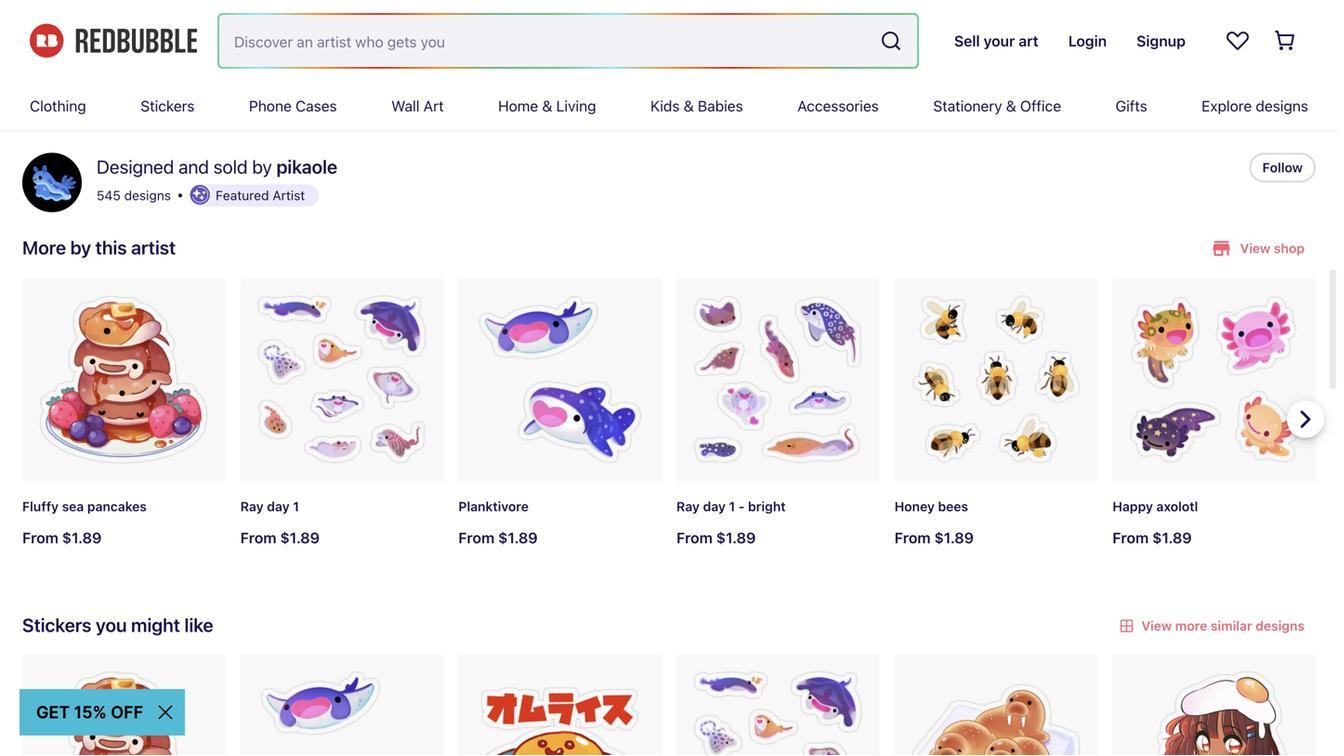 Task type: describe. For each thing, give the bounding box(es) containing it.
happy axolotl
[[1113, 499, 1198, 515]]

ray for ray day 1
[[240, 499, 264, 515]]

Search term search field
[[219, 15, 873, 67]]

-
[[739, 499, 745, 515]]

from $1.89 for ray day 1
[[240, 529, 320, 547]]

from for ray day 1 - bright
[[677, 529, 713, 547]]

1 for ray day 1 - bright
[[729, 499, 735, 515]]

1 item preview, fluffy sea pancakes designed and sold by pikaole. image from the top
[[22, 278, 226, 482]]

stationery & office
[[933, 97, 1061, 115]]

office
[[1020, 97, 1061, 115]]

explore designs link
[[1202, 82, 1309, 130]]

from $1.89 for honey bees
[[895, 529, 974, 547]]

home
[[498, 97, 538, 115]]

you
[[96, 614, 127, 636]]

iphone soft case
[[1113, 26, 1220, 41]]

0 horizontal spatial item preview, planktivore designed and sold by pikaole. image
[[240, 654, 444, 756]]

artist
[[273, 188, 305, 203]]

redbubble logo image
[[30, 24, 197, 58]]

ray for ray day 1 - bright
[[677, 499, 700, 515]]

planktivore
[[459, 499, 529, 515]]

1 horizontal spatial item preview, ray day 1 designed and sold by pikaole. image
[[677, 654, 880, 756]]

cases
[[296, 97, 337, 115]]

sold
[[214, 156, 248, 177]]

shirt
[[84, 26, 114, 41]]

item preview, happy axolotl designed and sold by pikaole. image
[[1113, 278, 1316, 482]]

designs for explore designs
[[1256, 97, 1309, 115]]

item preview, honey bees designed and sold by pikaole. image
[[895, 278, 1098, 482]]

t-
[[71, 26, 84, 41]]

$23.34
[[22, 56, 73, 73]]

$27.30
[[459, 56, 507, 73]]

kids
[[651, 97, 680, 115]]

sticker
[[240, 26, 284, 41]]

545
[[97, 188, 121, 203]]

iphone
[[1113, 26, 1156, 41]]

$1.89 for ray day 1 - bright
[[716, 529, 756, 547]]

$44.77 link
[[677, 0, 880, 88]]

item preview, breakfast designed and sold by aepoyi. image
[[1113, 654, 1316, 756]]

pikaole link
[[276, 153, 337, 181]]

1 for ray day 1
[[293, 499, 299, 515]]

stationery
[[933, 97, 1002, 115]]

honey
[[895, 499, 935, 515]]

$39.88
[[895, 56, 946, 73]]

stickers for stickers you might like
[[22, 614, 92, 636]]

gifts link
[[1116, 82, 1148, 130]]

like
[[184, 614, 213, 636]]

$1.89 for honey bees
[[935, 529, 974, 547]]

honey bees
[[895, 499, 968, 515]]

case
[[1189, 26, 1220, 41]]

iphone soft case link
[[1113, 0, 1316, 88]]

stickers link
[[141, 82, 195, 130]]

babies
[[698, 97, 743, 115]]

1 horizontal spatial item preview, planktivore designed and sold by pikaole. image
[[459, 278, 662, 482]]

gifts
[[1116, 97, 1148, 115]]

from $1.89 for happy axolotl
[[1113, 529, 1192, 547]]

featured artist
[[216, 188, 305, 203]]

and
[[179, 156, 209, 177]]

pullover sweatshirt
[[895, 26, 1016, 41]]

item preview, walrus bun designed and sold by pikaole. image
[[895, 654, 1098, 756]]

kids & babies
[[651, 97, 743, 115]]

0 horizontal spatial item preview, ray day 1 designed and sold by pikaole. image
[[240, 278, 444, 482]]

home & living
[[498, 97, 596, 115]]

from for ray day 1
[[240, 529, 277, 547]]

item preview, omu designed and sold by casandrang. image
[[459, 654, 662, 756]]



Task type: locate. For each thing, give the bounding box(es) containing it.
item preview, ray day 1 - bright designed and sold by pikaole. image
[[677, 278, 880, 482]]

1
[[293, 499, 299, 515], [729, 499, 735, 515]]

$1.89 down axolotl
[[1153, 529, 1192, 547]]

1 ray from the left
[[240, 499, 264, 515]]

accessories
[[798, 97, 879, 115]]

1 $1.89 from the left
[[62, 529, 102, 547]]

3 from $1.89 from the left
[[459, 529, 538, 547]]

1 vertical spatial item preview, fluffy sea pancakes designed and sold by pikaole. image
[[22, 654, 226, 756]]

$1.89 down bees
[[935, 529, 974, 547]]

from down fluffy
[[22, 529, 58, 547]]

1 vertical spatial stickers
[[22, 614, 92, 636]]

designs for 545 designs
[[124, 188, 171, 203]]

stickers you might like
[[22, 614, 213, 636]]

0 horizontal spatial day
[[267, 499, 290, 515]]

designs right explore
[[1256, 97, 1309, 115]]

3 $1.89 from the left
[[498, 529, 538, 547]]

545 designs
[[97, 188, 171, 203]]

1 horizontal spatial 1
[[729, 499, 735, 515]]

0 horizontal spatial 1
[[293, 499, 299, 515]]

more
[[22, 236, 66, 258]]

& for stationery
[[1006, 97, 1017, 115]]

home & living link
[[498, 82, 596, 130]]

item preview, fluffy sea pancakes designed and sold by pikaole. image
[[22, 278, 226, 482], [22, 654, 226, 756]]

stickers left you
[[22, 614, 92, 636]]

stickers for stickers
[[141, 97, 195, 115]]

$44.77
[[677, 56, 727, 73]]

$1.89 down fluffy sea pancakes
[[62, 529, 102, 547]]

1 from from the left
[[22, 529, 58, 547]]

phone cases link
[[249, 82, 337, 130]]

pancakes
[[87, 499, 147, 515]]

& left 'office'
[[1006, 97, 1017, 115]]

designed and sold by pikaole
[[97, 156, 337, 177]]

from $1.89 down sea
[[22, 529, 102, 547]]

& right kids
[[684, 97, 694, 115]]

day
[[267, 499, 290, 515], [703, 499, 726, 515]]

0 horizontal spatial by
[[70, 236, 91, 258]]

from $1.89 down honey bees
[[895, 529, 974, 547]]

menu bar
[[30, 82, 1309, 130]]

from $1.89 for fluffy sea pancakes
[[22, 529, 102, 547]]

0 vertical spatial designs
[[1256, 97, 1309, 115]]

explore designs
[[1202, 97, 1309, 115]]

from $1.89 for planktivore
[[459, 529, 538, 547]]

5 from $1.89 from the left
[[895, 529, 974, 547]]

from $1.89 down ray day 1
[[240, 529, 320, 547]]

pikaole
[[276, 156, 337, 177]]

phone
[[249, 97, 292, 115]]

2 ray from the left
[[677, 499, 700, 515]]

item preview, sticker designed and sold by pikaole. image
[[240, 0, 444, 8]]

accessories link
[[798, 82, 879, 130]]

ray
[[240, 499, 264, 515], [677, 499, 700, 515]]

1 & from the left
[[542, 97, 553, 115]]

$1.89 for ray day 1
[[280, 529, 320, 547]]

bees
[[938, 499, 968, 515]]

&
[[542, 97, 553, 115], [684, 97, 694, 115], [1006, 97, 1017, 115]]

1 horizontal spatial day
[[703, 499, 726, 515]]

2 from $1.89 from the left
[[240, 529, 320, 547]]

1 vertical spatial designs
[[124, 188, 171, 203]]

1 vertical spatial by
[[70, 236, 91, 258]]

by
[[252, 156, 272, 177], [70, 236, 91, 258]]

from for happy axolotl
[[1113, 529, 1149, 547]]

5 $1.89 from the left
[[935, 529, 974, 547]]

5 from from the left
[[895, 529, 931, 547]]

4 from $1.89 from the left
[[677, 529, 756, 547]]

1 horizontal spatial by
[[252, 156, 272, 177]]

from $1.89 down the planktivore
[[459, 529, 538, 547]]

featured
[[216, 188, 269, 203]]

1 1 from the left
[[293, 499, 299, 515]]

wall art
[[391, 97, 444, 115]]

classic t-shirt
[[22, 26, 114, 41]]

ray day 1 - bright
[[677, 499, 786, 515]]

more by this artist
[[22, 236, 176, 258]]

None field
[[219, 15, 917, 67]]

from down the honey
[[895, 529, 931, 547]]

0 vertical spatial item preview, ray day 1 designed and sold by pikaole. image
[[240, 278, 444, 482]]

1 horizontal spatial designs
[[1256, 97, 1309, 115]]

$1.89 down ray day 1 - bright
[[716, 529, 756, 547]]

$27.30 link
[[459, 0, 662, 88]]

bright
[[748, 499, 786, 515]]

0 vertical spatial stickers
[[141, 97, 195, 115]]

might
[[131, 614, 180, 636]]

day for ray day 1 - bright
[[703, 499, 726, 515]]

0 horizontal spatial &
[[542, 97, 553, 115]]

pullover
[[895, 26, 945, 41]]

from down the planktivore
[[459, 529, 495, 547]]

menu bar containing clothing
[[30, 82, 1309, 130]]

0 vertical spatial by
[[252, 156, 272, 177]]

designs
[[1256, 97, 1309, 115], [124, 188, 171, 203]]

2 horizontal spatial &
[[1006, 97, 1017, 115]]

stickers
[[141, 97, 195, 115], [22, 614, 92, 636]]

from down ray day 1
[[240, 529, 277, 547]]

2 1 from the left
[[729, 499, 735, 515]]

by up the featured artist
[[252, 156, 272, 177]]

$1.89 down the planktivore
[[498, 529, 538, 547]]

from
[[22, 529, 58, 547], [240, 529, 277, 547], [459, 529, 495, 547], [677, 529, 713, 547], [895, 529, 931, 547], [1113, 529, 1149, 547]]

happy
[[1113, 499, 1153, 515]]

wall
[[391, 97, 420, 115]]

from $1.89 for ray day 1 - bright
[[677, 529, 756, 547]]

from $1.89
[[22, 529, 102, 547], [240, 529, 320, 547], [459, 529, 538, 547], [677, 529, 756, 547], [895, 529, 974, 547], [1113, 529, 1192, 547]]

2 & from the left
[[684, 97, 694, 115]]

living
[[556, 97, 596, 115]]

1 horizontal spatial stickers
[[141, 97, 195, 115]]

soft
[[1159, 26, 1185, 41]]

item preview, planktivore designed and sold by pikaole. image
[[459, 278, 662, 482], [240, 654, 444, 756]]

$1.89 down ray day 1
[[280, 529, 320, 547]]

kids & babies link
[[651, 82, 743, 130]]

from $1.89 down ray day 1 - bright
[[677, 529, 756, 547]]

1 horizontal spatial ray
[[677, 499, 700, 515]]

& for kids
[[684, 97, 694, 115]]

$1.89 for happy axolotl
[[1153, 529, 1192, 547]]

designs down designed
[[124, 188, 171, 203]]

3 & from the left
[[1006, 97, 1017, 115]]

& left living
[[542, 97, 553, 115]]

3 from from the left
[[459, 529, 495, 547]]

6 from $1.89 from the left
[[1113, 529, 1192, 547]]

4 $1.89 from the left
[[716, 529, 756, 547]]

2 from from the left
[[240, 529, 277, 547]]

clothing link
[[30, 82, 86, 130]]

designed
[[97, 156, 174, 177]]

6 from from the left
[[1113, 529, 1149, 547]]

6 $1.89 from the left
[[1153, 529, 1192, 547]]

ray day 1
[[240, 499, 299, 515]]

0 horizontal spatial ray
[[240, 499, 264, 515]]

explore
[[1202, 97, 1252, 115]]

this
[[95, 236, 127, 258]]

$1.89 for planktivore
[[498, 529, 538, 547]]

from for honey bees
[[895, 529, 931, 547]]

from $1.89 down happy axolotl
[[1113, 529, 1192, 547]]

artist
[[131, 236, 176, 258]]

0 horizontal spatial stickers
[[22, 614, 92, 636]]

stationery & office link
[[933, 82, 1061, 130]]

1 from $1.89 from the left
[[22, 529, 102, 547]]

fluffy sea pancakes
[[22, 499, 147, 515]]

item preview, pullover hoodie designed and sold by pikaole. image
[[677, 0, 880, 8]]

sea
[[62, 499, 84, 515]]

axolotl
[[1157, 499, 1198, 515]]

fluffy
[[22, 499, 59, 515]]

1 vertical spatial item preview, ray day 1 designed and sold by pikaole. image
[[677, 654, 880, 756]]

classic
[[22, 26, 67, 41]]

2 day from the left
[[703, 499, 726, 515]]

art
[[424, 97, 444, 115]]

4 from from the left
[[677, 529, 713, 547]]

$1.89
[[62, 529, 102, 547], [280, 529, 320, 547], [498, 529, 538, 547], [716, 529, 756, 547], [935, 529, 974, 547], [1153, 529, 1192, 547]]

phone cases
[[249, 97, 337, 115]]

1 day from the left
[[267, 499, 290, 515]]

item preview, poster designed and sold by pikaole. image
[[459, 0, 662, 8]]

from down happy
[[1113, 529, 1149, 547]]

item preview, ray day 1 designed and sold by pikaole. image
[[240, 278, 444, 482], [677, 654, 880, 756]]

1 vertical spatial item preview, planktivore designed and sold by pikaole. image
[[240, 654, 444, 756]]

2 item preview, fluffy sea pancakes designed and sold by pikaole. image from the top
[[22, 654, 226, 756]]

0 vertical spatial item preview, fluffy sea pancakes designed and sold by pikaole. image
[[22, 278, 226, 482]]

from down ray day 1 - bright
[[677, 529, 713, 547]]

sweatshirt
[[949, 26, 1016, 41]]

0 vertical spatial item preview, planktivore designed and sold by pikaole. image
[[459, 278, 662, 482]]

0 horizontal spatial designs
[[124, 188, 171, 203]]

day for ray day 1
[[267, 499, 290, 515]]

$1.89 for fluffy sea pancakes
[[62, 529, 102, 547]]

wall art link
[[391, 82, 444, 130]]

stickers up and
[[141, 97, 195, 115]]

1 horizontal spatial &
[[684, 97, 694, 115]]

by left this
[[70, 236, 91, 258]]

2 $1.89 from the left
[[280, 529, 320, 547]]

from for fluffy sea pancakes
[[22, 529, 58, 547]]

clothing
[[30, 97, 86, 115]]

& for home
[[542, 97, 553, 115]]

from for planktivore
[[459, 529, 495, 547]]

$3.14
[[240, 56, 279, 73]]



Task type: vqa. For each thing, say whether or not it's contained in the screenshot.
"To the next adventure! iPhone Tough Case" image
no



